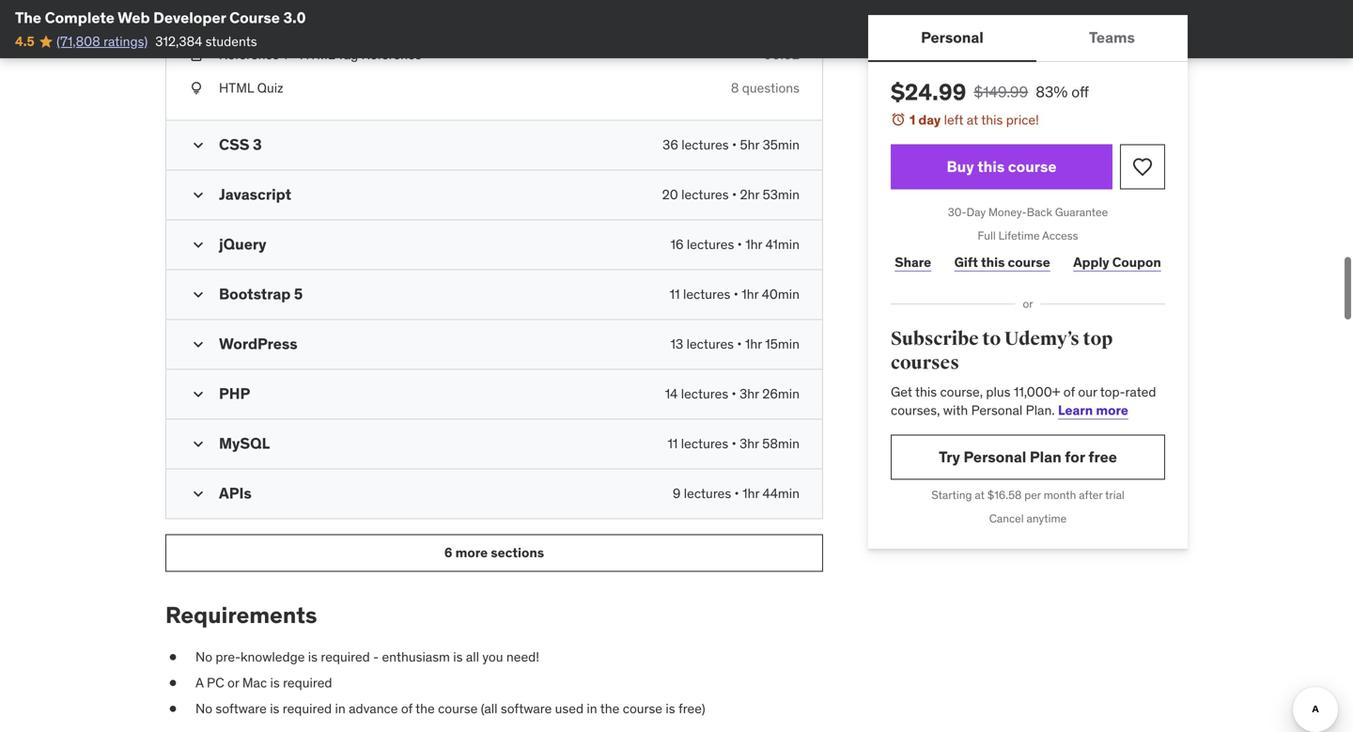Task type: vqa. For each thing, say whether or not it's contained in the screenshot.


Task type: describe. For each thing, give the bounding box(es) containing it.
• for css 3
[[732, 136, 737, 153]]

4.5
[[15, 33, 35, 50]]

53min
[[763, 186, 800, 203]]

no pre-knowledge is required - enthusiasm is all you need!
[[195, 648, 539, 665]]

9
[[673, 485, 681, 502]]

3.0
[[283, 8, 306, 27]]

6 more sections button
[[165, 534, 823, 572]]

small image for mysql
[[189, 435, 208, 453]]

gift this course link
[[950, 244, 1054, 281]]

lectures for php
[[681, 385, 728, 402]]

back
[[1027, 205, 1052, 220]]

buy this course
[[947, 157, 1057, 176]]

30-day money-back guarantee full lifetime access
[[948, 205, 1108, 243]]

1 horizontal spatial 1
[[910, 111, 916, 128]]

16 lectures • 1hr 41min
[[670, 236, 800, 253]]

a pc or mac is required
[[195, 674, 332, 691]]

wordpress
[[219, 334, 298, 353]]

free)
[[678, 700, 705, 717]]

(all
[[481, 700, 498, 717]]

ratings)
[[103, 33, 148, 50]]

• for apis
[[734, 485, 739, 502]]

course left the free)
[[623, 700, 662, 717]]

3hr for mysql
[[740, 435, 759, 452]]

small image for apis
[[189, 484, 208, 503]]

1 day left at this price!
[[910, 111, 1039, 128]]

- for reading
[[317, 12, 323, 29]]

no software is required in advance of the course (all software used in the course is free)
[[195, 700, 705, 717]]

free
[[1088, 447, 1117, 466]]

xsmall image left students
[[189, 45, 204, 64]]

20
[[662, 186, 678, 203]]

5hr
[[740, 136, 759, 153]]

small image for jquery
[[189, 235, 208, 254]]

pre-
[[216, 648, 241, 665]]

php
[[219, 384, 250, 403]]

students
[[205, 33, 257, 50]]

after
[[1079, 488, 1103, 502]]

lectures for javascript
[[681, 186, 729, 203]]

more for 6
[[455, 544, 488, 561]]

tag
[[337, 46, 358, 63]]

try personal plan for free link
[[891, 435, 1165, 480]]

11,000+
[[1014, 383, 1060, 400]]

lectures for mysql
[[681, 435, 728, 452]]

small image for bootstrap 5
[[189, 285, 208, 304]]

1 horizontal spatial or
[[1023, 297, 1033, 311]]

11 for mysql
[[668, 435, 678, 452]]

$149.99
[[974, 82, 1028, 101]]

0 horizontal spatial 1
[[283, 46, 288, 63]]

tab list containing personal
[[868, 15, 1188, 62]]

312,384 students
[[155, 33, 257, 50]]

1 software from the left
[[216, 700, 267, 717]]

knowledge
[[241, 648, 305, 665]]

udemy's
[[1004, 327, 1079, 350]]

(71,808 ratings)
[[57, 33, 148, 50]]

11 lectures • 3hr 58min
[[668, 435, 800, 452]]

lectures for wordpress
[[687, 335, 734, 352]]

2hr
[[740, 186, 759, 203]]

2 reference from the left
[[361, 46, 422, 63]]

58min
[[762, 435, 800, 452]]

gift this course
[[954, 254, 1050, 270]]

complete
[[45, 8, 115, 27]]

(71,808
[[57, 33, 100, 50]]

per
[[1024, 488, 1041, 502]]

course inside "button"
[[1008, 157, 1057, 176]]

price!
[[1006, 111, 1039, 128]]

14
[[665, 385, 678, 402]]

lectures for jquery
[[687, 236, 734, 253]]

lectures for css 3
[[681, 136, 729, 153]]

this for gift
[[981, 254, 1005, 270]]

you
[[482, 648, 503, 665]]

2 software from the left
[[501, 700, 552, 717]]

8 questions
[[731, 79, 800, 96]]

36 lectures • 5hr 35min
[[663, 136, 800, 153]]

sections
[[491, 544, 544, 561]]

this for buy
[[977, 157, 1005, 176]]

40min
[[762, 286, 800, 303]]

• for mysql
[[732, 435, 736, 452]]

alarm image
[[891, 112, 906, 127]]

starting
[[931, 488, 972, 502]]

apis
[[219, 483, 252, 503]]

lifetime
[[999, 228, 1040, 243]]

1hr for apis
[[742, 485, 759, 502]]

get this course, plus 11,000+ of our top-rated courses, with personal plan.
[[891, 383, 1156, 419]]

need!
[[506, 648, 539, 665]]

small image for javascript
[[189, 186, 208, 204]]

pc
[[207, 674, 224, 691]]

for
[[1065, 447, 1085, 466]]

course left (all
[[438, 700, 478, 717]]

developer
[[153, 8, 226, 27]]

our
[[1078, 383, 1097, 400]]

try
[[939, 447, 960, 466]]

buy this course button
[[891, 144, 1113, 189]]

teams
[[1089, 28, 1135, 47]]

top-
[[1100, 383, 1125, 400]]

2 vertical spatial personal
[[964, 447, 1026, 466]]

lectures for apis
[[684, 485, 731, 502]]

13 lectures • 1hr 15min
[[670, 335, 800, 352]]

1 vertical spatial required
[[283, 674, 332, 691]]

13
[[670, 335, 683, 352]]

all
[[466, 648, 479, 665]]

• for wordpress
[[737, 335, 742, 352]]

share
[[895, 254, 931, 270]]

courses,
[[891, 402, 940, 419]]

learn
[[1058, 402, 1093, 419]]

jquery
[[219, 234, 266, 254]]



Task type: locate. For each thing, give the bounding box(es) containing it.
1hr left 44min
[[742, 485, 759, 502]]

2 small image from the top
[[189, 235, 208, 254]]

html for 1
[[300, 46, 335, 63]]

no for no pre-knowledge is required - enthusiasm is all you need!
[[195, 648, 212, 665]]

personal inside get this course, plus 11,000+ of our top-rated courses, with personal plan.
[[971, 402, 1023, 419]]

• left 5hr
[[732, 136, 737, 153]]

1 horizontal spatial the
[[600, 700, 620, 717]]

lectures right 36
[[681, 136, 729, 153]]

wishlist image
[[1131, 156, 1154, 178]]

312,384
[[155, 33, 202, 50]]

0 horizontal spatial more
[[455, 544, 488, 561]]

requirements
[[165, 601, 317, 629]]

2 in from the left
[[587, 700, 597, 717]]

plan.
[[1026, 402, 1055, 419]]

xsmall image
[[165, 674, 180, 692]]

course
[[1008, 157, 1057, 176], [1008, 254, 1050, 270], [438, 700, 478, 717], [623, 700, 662, 717]]

personal down plus
[[971, 402, 1023, 419]]

or right pc
[[227, 674, 239, 691]]

this for get
[[915, 383, 937, 400]]

money-
[[989, 205, 1027, 220]]

36
[[663, 136, 678, 153]]

0 horizontal spatial the
[[415, 700, 435, 717]]

1hr left 41min
[[745, 236, 762, 253]]

subscribe to udemy's top courses
[[891, 327, 1113, 375]]

1 small image from the top
[[189, 136, 208, 155]]

coupon
[[1112, 254, 1161, 270]]

small image left php
[[189, 385, 208, 404]]

course
[[229, 8, 280, 27]]

html up tag
[[326, 12, 361, 29]]

small image
[[189, 136, 208, 155], [189, 235, 208, 254], [189, 484, 208, 503]]

at left '$16.58'
[[975, 488, 985, 502]]

at
[[967, 111, 978, 128], [975, 488, 985, 502]]

0 vertical spatial personal
[[921, 28, 984, 47]]

xsmall image for no pre-knowledge is required - enthusiasm is all you need!
[[165, 648, 180, 666]]

1hr for wordpress
[[745, 335, 762, 352]]

11 up 13
[[670, 286, 680, 303]]

courses
[[891, 352, 959, 375]]

is right mac at the left bottom of the page
[[270, 674, 280, 691]]

• for jquery
[[737, 236, 742, 253]]

1 down reading
[[283, 46, 288, 63]]

1hr for jquery
[[745, 236, 762, 253]]

lectures right 16
[[687, 236, 734, 253]]

$16.58
[[987, 488, 1022, 502]]

$24.99 $149.99 83% off
[[891, 78, 1089, 106]]

• left 41min
[[737, 236, 742, 253]]

1hr left 15min
[[745, 335, 762, 352]]

no for no software is required in advance of the course (all software used in the course is free)
[[195, 700, 212, 717]]

3hr left the 58min
[[740, 435, 759, 452]]

no down a
[[195, 700, 212, 717]]

tab list
[[868, 15, 1188, 62]]

0 vertical spatial 1
[[283, 46, 288, 63]]

xsmall image up xsmall icon
[[165, 648, 180, 666]]

is
[[308, 648, 318, 665], [453, 648, 463, 665], [270, 674, 280, 691], [270, 700, 279, 717], [666, 700, 675, 717]]

4 small image from the top
[[189, 385, 208, 404]]

html
[[326, 12, 361, 29], [300, 46, 335, 63], [219, 79, 254, 96]]

- left enthusiasm
[[373, 648, 379, 665]]

starting at $16.58 per month after trial cancel anytime
[[931, 488, 1125, 526]]

the right used
[[600, 700, 620, 717]]

0 horizontal spatial reference
[[219, 46, 279, 63]]

small image left css
[[189, 136, 208, 155]]

1 horizontal spatial -
[[317, 12, 323, 29]]

html left tag
[[300, 46, 335, 63]]

more down top-
[[1096, 402, 1128, 419]]

apply coupon button
[[1069, 244, 1165, 281]]

is right knowledge
[[308, 648, 318, 665]]

1 horizontal spatial in
[[587, 700, 597, 717]]

this inside gift this course 'link'
[[981, 254, 1005, 270]]

advance
[[349, 700, 398, 717]]

reference
[[219, 46, 279, 63], [361, 46, 422, 63]]

of inside get this course, plus 11,000+ of our top-rated courses, with personal plan.
[[1064, 383, 1075, 400]]

apply coupon
[[1073, 254, 1161, 270]]

learn more
[[1058, 402, 1128, 419]]

2 3hr from the top
[[740, 435, 759, 452]]

this up courses,
[[915, 383, 937, 400]]

83%
[[1036, 82, 1068, 101]]

1 in from the left
[[335, 700, 346, 717]]

course inside 'link'
[[1008, 254, 1050, 270]]

1 the from the left
[[415, 700, 435, 717]]

no
[[195, 648, 212, 665], [195, 700, 212, 717]]

personal button
[[868, 15, 1036, 60]]

3hr
[[740, 385, 759, 402], [740, 435, 759, 452]]

html for reading
[[326, 12, 361, 29]]

in left advance
[[335, 700, 346, 717]]

2 vertical spatial small image
[[189, 484, 208, 503]]

1 vertical spatial small image
[[189, 235, 208, 254]]

1 vertical spatial of
[[401, 700, 413, 717]]

0 vertical spatial at
[[967, 111, 978, 128]]

14 lectures • 3hr 26min
[[665, 385, 800, 402]]

2 vertical spatial -
[[373, 648, 379, 665]]

44min
[[763, 485, 800, 502]]

1 horizontal spatial reference
[[361, 46, 422, 63]]

to
[[982, 327, 1001, 350]]

used
[[555, 700, 584, 717]]

0 vertical spatial or
[[1023, 297, 1033, 311]]

share button
[[891, 244, 935, 281]]

small image for wordpress
[[189, 335, 208, 354]]

reading
[[265, 12, 314, 29]]

• for php
[[732, 385, 736, 402]]

1 vertical spatial at
[[975, 488, 985, 502]]

apply
[[1073, 254, 1109, 270]]

$24.99
[[891, 78, 966, 106]]

in right used
[[587, 700, 597, 717]]

lectures right 13
[[687, 335, 734, 352]]

11 lectures • 1hr 40min
[[670, 286, 800, 303]]

3 small image from the top
[[189, 484, 208, 503]]

xsmall image down 312,384 students
[[189, 79, 204, 97]]

or up udemy's
[[1023, 297, 1033, 311]]

with
[[943, 402, 968, 419]]

course down lifetime
[[1008, 254, 1050, 270]]

reference 1 - html tag reference
[[219, 46, 422, 63]]

3
[[253, 135, 262, 154]]

in
[[335, 700, 346, 717], [587, 700, 597, 717]]

1hr left 40min
[[742, 286, 759, 303]]

full
[[978, 228, 996, 243]]

• left 15min
[[737, 335, 742, 352]]

trial
[[1105, 488, 1125, 502]]

2 small image from the top
[[189, 285, 208, 304]]

required up advance
[[321, 648, 370, 665]]

6
[[444, 544, 452, 561]]

0 horizontal spatial or
[[227, 674, 239, 691]]

1 vertical spatial no
[[195, 700, 212, 717]]

0 vertical spatial small image
[[189, 136, 208, 155]]

0 vertical spatial 3hr
[[740, 385, 759, 402]]

0 vertical spatial html
[[326, 12, 361, 29]]

8
[[731, 79, 739, 96]]

1 horizontal spatial of
[[1064, 383, 1075, 400]]

top
[[1083, 327, 1113, 350]]

is left the free)
[[666, 700, 675, 717]]

at inside starting at $16.58 per month after trial cancel anytime
[[975, 488, 985, 502]]

2 horizontal spatial -
[[373, 648, 379, 665]]

personal inside button
[[921, 28, 984, 47]]

1 small image from the top
[[189, 186, 208, 204]]

3hr for php
[[740, 385, 759, 402]]

try personal plan for free
[[939, 447, 1117, 466]]

is left the all
[[453, 648, 463, 665]]

1 horizontal spatial more
[[1096, 402, 1128, 419]]

software right (all
[[501, 700, 552, 717]]

30-
[[948, 205, 967, 220]]

bootstrap 5
[[219, 284, 303, 304]]

0 horizontal spatial in
[[335, 700, 346, 717]]

3hr left '26min'
[[740, 385, 759, 402]]

subscribe
[[891, 327, 979, 350]]

teams button
[[1036, 15, 1188, 60]]

css
[[219, 135, 249, 154]]

software down mac at the left bottom of the page
[[216, 700, 267, 717]]

0 horizontal spatial of
[[401, 700, 413, 717]]

small image left the wordpress
[[189, 335, 208, 354]]

small image for css 3
[[189, 136, 208, 155]]

• left 2hr
[[732, 186, 737, 203]]

2 vertical spatial html
[[219, 79, 254, 96]]

anytime
[[1027, 511, 1067, 526]]

rated
[[1125, 383, 1156, 400]]

bootstrap
[[219, 284, 291, 304]]

0 vertical spatial of
[[1064, 383, 1075, 400]]

personal up $24.99
[[921, 28, 984, 47]]

learn more link
[[1058, 402, 1128, 419]]

questions
[[742, 79, 800, 96]]

required down knowledge
[[283, 674, 332, 691]]

lectures for bootstrap 5
[[683, 286, 730, 303]]

web
[[118, 8, 150, 27]]

xsmall image up 312,384 students
[[189, 12, 204, 30]]

more right 6
[[455, 544, 488, 561]]

buy
[[947, 157, 974, 176]]

11 down 14
[[668, 435, 678, 452]]

this right the gift
[[981, 254, 1005, 270]]

of left 'our'
[[1064, 383, 1075, 400]]

- right "3.0"
[[317, 12, 323, 29]]

1 horizontal spatial software
[[501, 700, 552, 717]]

small image left jquery
[[189, 235, 208, 254]]

no left the pre-
[[195, 648, 212, 665]]

1 vertical spatial or
[[227, 674, 239, 691]]

more inside 6 more sections button
[[455, 544, 488, 561]]

small image
[[189, 186, 208, 204], [189, 285, 208, 304], [189, 335, 208, 354], [189, 385, 208, 404], [189, 435, 208, 453]]

41min
[[765, 236, 800, 253]]

5 small image from the top
[[189, 435, 208, 453]]

gift
[[954, 254, 978, 270]]

• for bootstrap 5
[[734, 286, 739, 303]]

course up the back
[[1008, 157, 1057, 176]]

1hr for bootstrap 5
[[742, 286, 759, 303]]

- down further reading - html
[[291, 46, 297, 63]]

more
[[1096, 402, 1128, 419], [455, 544, 488, 561]]

0 vertical spatial -
[[317, 12, 323, 29]]

html quiz
[[219, 79, 283, 96]]

lectures right 20
[[681, 186, 729, 203]]

reference right tag
[[361, 46, 422, 63]]

the right advance
[[415, 700, 435, 717]]

3 small image from the top
[[189, 335, 208, 354]]

6 more sections
[[444, 544, 544, 561]]

small image left bootstrap
[[189, 285, 208, 304]]

xsmall image for further reading - html
[[189, 12, 204, 30]]

small image left apis
[[189, 484, 208, 503]]

lectures right 9
[[684, 485, 731, 502]]

is down a pc or mac is required
[[270, 700, 279, 717]]

• left the 58min
[[732, 435, 736, 452]]

at right left
[[967, 111, 978, 128]]

• left 40min
[[734, 286, 739, 303]]

1 vertical spatial -
[[291, 46, 297, 63]]

required down a pc or mac is required
[[283, 700, 332, 717]]

• left '26min'
[[732, 385, 736, 402]]

html left quiz
[[219, 79, 254, 96]]

this down $24.99 $149.99 83% off
[[981, 111, 1003, 128]]

16
[[670, 236, 684, 253]]

xsmall image for no software is required in advance of the course (all software used in the course is free)
[[165, 700, 180, 718]]

mac
[[242, 674, 267, 691]]

day
[[967, 205, 986, 220]]

access
[[1042, 228, 1078, 243]]

xsmall image
[[189, 12, 204, 30], [189, 45, 204, 64], [189, 79, 204, 97], [165, 648, 180, 666], [165, 700, 180, 718]]

1 reference from the left
[[219, 46, 279, 63]]

0 vertical spatial no
[[195, 648, 212, 665]]

0 horizontal spatial -
[[291, 46, 297, 63]]

1 vertical spatial 11
[[668, 435, 678, 452]]

small image left javascript
[[189, 186, 208, 204]]

• for javascript
[[732, 186, 737, 203]]

1 right alarm image in the top right of the page
[[910, 111, 916, 128]]

guarantee
[[1055, 205, 1108, 220]]

cancel
[[989, 511, 1024, 526]]

1 vertical spatial personal
[[971, 402, 1023, 419]]

css 3
[[219, 135, 262, 154]]

this right buy
[[977, 157, 1005, 176]]

personal
[[921, 28, 984, 47], [971, 402, 1023, 419], [964, 447, 1026, 466]]

2 vertical spatial required
[[283, 700, 332, 717]]

11 for bootstrap 5
[[670, 286, 680, 303]]

11
[[670, 286, 680, 303], [668, 435, 678, 452]]

reference up html quiz
[[219, 46, 279, 63]]

0 vertical spatial 11
[[670, 286, 680, 303]]

enthusiasm
[[382, 648, 450, 665]]

small image for php
[[189, 385, 208, 404]]

this inside buy this course "button"
[[977, 157, 1005, 176]]

1 no from the top
[[195, 648, 212, 665]]

0 vertical spatial required
[[321, 648, 370, 665]]

• left 44min
[[734, 485, 739, 502]]

left
[[944, 111, 964, 128]]

1 vertical spatial more
[[455, 544, 488, 561]]

more for learn
[[1096, 402, 1128, 419]]

xsmall image down xsmall icon
[[165, 700, 180, 718]]

- for 1
[[291, 46, 297, 63]]

of right advance
[[401, 700, 413, 717]]

1hr
[[745, 236, 762, 253], [742, 286, 759, 303], [745, 335, 762, 352], [742, 485, 759, 502]]

lectures right 14
[[681, 385, 728, 402]]

1 vertical spatial 3hr
[[740, 435, 759, 452]]

lectures down 14 lectures • 3hr 26min
[[681, 435, 728, 452]]

personal up '$16.58'
[[964, 447, 1026, 466]]

0 vertical spatial more
[[1096, 402, 1128, 419]]

5
[[294, 284, 303, 304]]

2 no from the top
[[195, 700, 212, 717]]

this inside get this course, plus 11,000+ of our top-rated courses, with personal plan.
[[915, 383, 937, 400]]

lectures down the 16 lectures • 1hr 41min
[[683, 286, 730, 303]]

2 the from the left
[[600, 700, 620, 717]]

0 horizontal spatial software
[[216, 700, 267, 717]]

1 vertical spatial 1
[[910, 111, 916, 128]]

1 3hr from the top
[[740, 385, 759, 402]]

small image left mysql
[[189, 435, 208, 453]]

plus
[[986, 383, 1011, 400]]

1 vertical spatial html
[[300, 46, 335, 63]]



